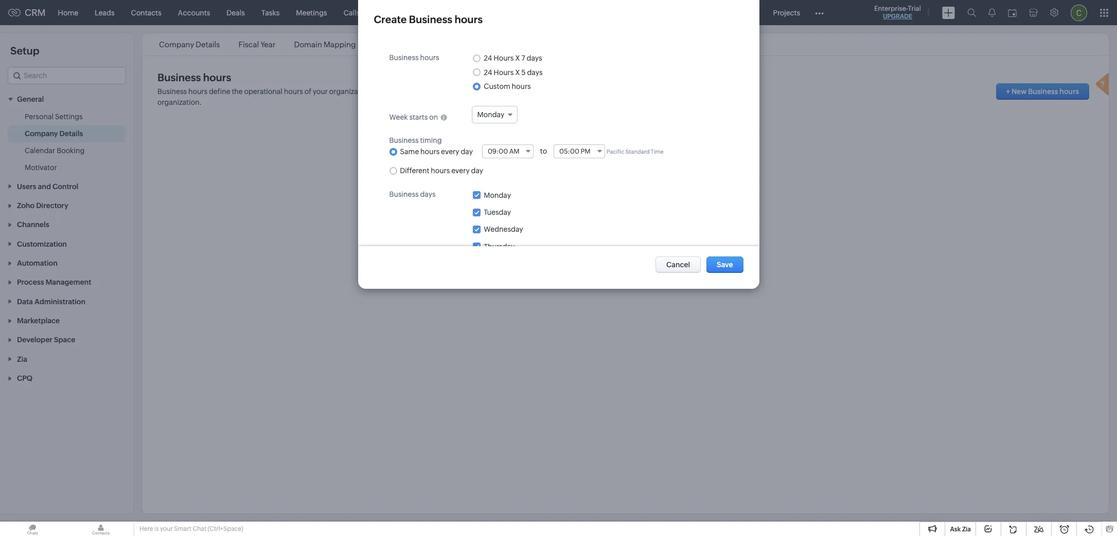 Task type: locate. For each thing, give the bounding box(es) containing it.
0 vertical spatial 24
[[484, 54, 492, 62]]

personal settings link
[[25, 112, 83, 122]]

fiscal year link
[[237, 40, 277, 49]]

details inside general "region"
[[60, 130, 83, 138]]

0 horizontal spatial company
[[25, 130, 58, 138]]

hours for 5
[[494, 68, 514, 77]]

different
[[400, 167, 430, 175]]

x for 7
[[515, 54, 520, 62]]

standard
[[626, 149, 650, 155]]

1 24 from the top
[[484, 54, 492, 62]]

Monday field
[[472, 106, 518, 124]]

company details down personal settings
[[25, 130, 83, 138]]

of
[[305, 88, 312, 96], [731, 88, 738, 96]]

1 horizontal spatial of
[[731, 88, 738, 96]]

days
[[527, 54, 542, 62], [527, 68, 543, 77], [420, 191, 436, 199]]

domain mapping
[[294, 40, 356, 49]]

tasks
[[261, 8, 280, 17]]

every down the same hours every day
[[452, 167, 470, 175]]

calendar booking link
[[25, 146, 85, 156]]

contacts image
[[68, 522, 133, 537]]

0 horizontal spatial company details
[[25, 130, 83, 138]]

business hours link
[[373, 40, 430, 49]]

x left 7
[[515, 54, 520, 62]]

the right define
[[232, 88, 243, 96]]

days down different
[[420, 191, 436, 199]]

1 of from the left
[[305, 88, 312, 96]]

products
[[466, 8, 496, 17]]

hours for 7
[[494, 54, 514, 62]]

1 vertical spatial hours
[[494, 68, 514, 77]]

details down accounts link
[[196, 40, 220, 49]]

1 vertical spatial company details link
[[25, 129, 83, 139]]

hours
[[494, 54, 514, 62], [494, 68, 514, 77]]

operational right at
[[671, 88, 709, 96]]

every for different hours every day
[[452, 167, 470, 175]]

0 vertical spatial hours
[[494, 54, 514, 62]]

0 vertical spatial details
[[196, 40, 220, 49]]

set
[[375, 88, 386, 96]]

is
[[154, 526, 159, 533]]

0 vertical spatial company
[[159, 40, 194, 49]]

help
[[447, 88, 462, 96]]

x
[[515, 54, 520, 62], [515, 68, 520, 77]]

business hours
[[375, 40, 428, 49], [389, 54, 439, 62], [158, 72, 231, 83]]

business
[[409, 13, 453, 25], [375, 40, 406, 49], [389, 54, 419, 62], [158, 72, 201, 83], [158, 88, 187, 96], [1029, 88, 1059, 96], [389, 136, 419, 145], [389, 191, 419, 199]]

carried
[[612, 88, 636, 96]]

pacific standard time
[[607, 149, 664, 155]]

company details inside list
[[159, 40, 220, 49]]

1 vertical spatial monday
[[484, 191, 511, 200]]

personal
[[25, 113, 54, 121]]

24 hours x 5 days
[[484, 68, 543, 77]]

0 horizontal spatial details
[[60, 130, 83, 138]]

here
[[140, 526, 153, 533]]

monday inside field
[[477, 111, 505, 119]]

operational right define
[[244, 88, 283, 96]]

1 vertical spatial every
[[452, 167, 470, 175]]

every
[[441, 148, 460, 156], [452, 167, 470, 175]]

custom
[[484, 82, 511, 91]]

every up different hours every day
[[441, 148, 460, 156]]

2 horizontal spatial the
[[658, 88, 669, 96]]

domain mapping link
[[293, 40, 358, 49]]

hours
[[455, 13, 483, 25], [408, 40, 428, 49], [420, 54, 439, 62], [203, 72, 231, 83], [512, 82, 531, 91], [188, 88, 208, 96], [284, 88, 303, 96], [418, 88, 438, 96], [710, 88, 730, 96], [1060, 88, 1079, 96], [421, 148, 440, 156], [431, 167, 450, 175]]

company down accounts link
[[159, 40, 194, 49]]

1 vertical spatial business hours
[[389, 54, 439, 62]]

cancel button
[[656, 257, 701, 273]]

1 horizontal spatial company
[[159, 40, 194, 49]]

0 vertical spatial company details link
[[158, 40, 222, 49]]

day
[[461, 148, 473, 156], [471, 167, 483, 175]]

0 horizontal spatial organization.
[[158, 98, 202, 107]]

24
[[484, 54, 492, 62], [484, 68, 492, 77]]

details up booking
[[60, 130, 83, 138]]

days right 7
[[527, 54, 542, 62]]

time
[[651, 149, 664, 155]]

company details link
[[158, 40, 222, 49], [25, 129, 83, 139]]

wednesday
[[484, 226, 523, 234]]

days right 5
[[527, 68, 543, 77]]

1 hours from the top
[[494, 54, 514, 62]]

home
[[58, 8, 78, 17]]

1 vertical spatial to
[[540, 147, 547, 155]]

24 for 24 hours x 7 days
[[484, 54, 492, 62]]

smart
[[174, 526, 191, 533]]

company up calendar
[[25, 130, 58, 138]]

day down the same hours every day
[[471, 167, 483, 175]]

home link
[[50, 0, 87, 25]]

company inside general "region"
[[25, 130, 58, 138]]

monday up tuesday
[[484, 191, 511, 200]]

2 x from the top
[[515, 68, 520, 77]]

hours up custom hours
[[494, 68, 514, 77]]

deals
[[227, 8, 245, 17]]

1 vertical spatial days
[[527, 68, 543, 77]]

company details
[[159, 40, 220, 49], [25, 130, 83, 138]]

hours up 24 hours x 5 days
[[494, 54, 514, 62]]

0 horizontal spatial the
[[232, 88, 243, 96]]

services
[[729, 8, 757, 17]]

0 horizontal spatial to
[[439, 88, 446, 96]]

None text field
[[483, 145, 533, 158], [554, 145, 605, 158], [483, 145, 533, 158], [554, 145, 605, 158]]

1 horizontal spatial the
[[557, 88, 568, 96]]

0 vertical spatial company details
[[159, 40, 220, 49]]

2 24 from the top
[[484, 68, 492, 77]]

24 up 24 hours x 5 days
[[484, 54, 492, 62]]

1 operational from the left
[[244, 88, 283, 96]]

business timing
[[389, 136, 442, 145]]

day up different hours every day
[[461, 148, 473, 156]]

day for different hours every day
[[471, 167, 483, 175]]

1 the from the left
[[232, 88, 243, 96]]

0 vertical spatial x
[[515, 54, 520, 62]]

help image
[[1094, 72, 1114, 100]]

5
[[522, 68, 526, 77]]

business inside business hours define the operational hours of your organization. set business hours to help your employees ensure that the activities are carried out at the operational hours of your organization.
[[158, 88, 187, 96]]

1 horizontal spatial company details
[[159, 40, 220, 49]]

to inside business hours define the operational hours of your organization. set business hours to help your employees ensure that the activities are carried out at the operational hours of your organization.
[[439, 88, 446, 96]]

the
[[232, 88, 243, 96], [557, 88, 568, 96], [658, 88, 669, 96]]

your
[[313, 88, 328, 96], [464, 88, 479, 96], [739, 88, 754, 96], [160, 526, 173, 533]]

1 horizontal spatial details
[[196, 40, 220, 49]]

list
[[150, 33, 581, 56]]

0 horizontal spatial of
[[305, 88, 312, 96]]

0 vertical spatial day
[[461, 148, 473, 156]]

business hours up define
[[158, 72, 231, 83]]

business hours define the operational hours of your organization. set business hours to help your employees ensure that the activities are carried out at the operational hours of your organization.
[[158, 88, 754, 107]]

1 vertical spatial details
[[60, 130, 83, 138]]

1 vertical spatial x
[[515, 68, 520, 77]]

0 horizontal spatial operational
[[244, 88, 283, 96]]

1 x from the top
[[515, 54, 520, 62]]

thursday
[[484, 243, 515, 251]]

crm
[[25, 7, 46, 18]]

company
[[159, 40, 194, 49], [25, 130, 58, 138]]

here is your smart chat (ctrl+space)
[[140, 526, 243, 533]]

0 horizontal spatial company details link
[[25, 129, 83, 139]]

1 vertical spatial day
[[471, 167, 483, 175]]

accounts link
[[170, 0, 218, 25]]

(ctrl+space)
[[208, 526, 243, 533]]

monday down employees
[[477, 111, 505, 119]]

chats image
[[0, 522, 65, 537]]

deals link
[[218, 0, 253, 25]]

1 horizontal spatial operational
[[671, 88, 709, 96]]

2 hours from the top
[[494, 68, 514, 77]]

1 vertical spatial company details
[[25, 130, 83, 138]]

general button
[[0, 90, 134, 109]]

operational
[[244, 88, 283, 96], [671, 88, 709, 96]]

define
[[209, 88, 230, 96]]

reports link
[[368, 0, 411, 25]]

details
[[196, 40, 220, 49], [60, 130, 83, 138]]

1 vertical spatial 24
[[484, 68, 492, 77]]

24 up custom
[[484, 68, 492, 77]]

company details link down accounts link
[[158, 40, 222, 49]]

x for 5
[[515, 68, 520, 77]]

trial
[[908, 5, 921, 12]]

accounts
[[178, 8, 210, 17]]

business days
[[389, 191, 436, 199]]

0 vertical spatial every
[[441, 148, 460, 156]]

that
[[542, 88, 556, 96]]

1 vertical spatial company
[[25, 130, 58, 138]]

1 horizontal spatial to
[[540, 147, 547, 155]]

mapping
[[324, 40, 356, 49]]

the right at
[[658, 88, 669, 96]]

0 vertical spatial to
[[439, 88, 446, 96]]

0 vertical spatial monday
[[477, 111, 505, 119]]

company details down accounts link
[[159, 40, 220, 49]]

projects
[[773, 8, 801, 17]]

0 vertical spatial organization.
[[329, 88, 374, 96]]

x left 5
[[515, 68, 520, 77]]

0 vertical spatial days
[[527, 54, 542, 62]]

pacific
[[607, 149, 625, 155]]

booking
[[57, 147, 85, 155]]

settings
[[55, 113, 83, 121]]

company details link down personal settings
[[25, 129, 83, 139]]

2 vertical spatial business hours
[[158, 72, 231, 83]]

the right that
[[557, 88, 568, 96]]

7
[[522, 54, 525, 62]]

business hours down create
[[375, 40, 428, 49]]

every for same hours every day
[[441, 148, 460, 156]]

leads
[[95, 8, 115, 17]]

cancel
[[667, 261, 690, 269]]

business hours down business hours link on the left of the page
[[389, 54, 439, 62]]



Task type: vqa. For each thing, say whether or not it's contained in the screenshot.
'Different hours every day'
yes



Task type: describe. For each thing, give the bounding box(es) containing it.
meetings
[[296, 8, 327, 17]]

general region
[[0, 109, 134, 177]]

create business hours
[[374, 13, 483, 25]]

different hours every day
[[400, 167, 483, 175]]

create menu image
[[943, 6, 955, 19]]

contacts
[[131, 8, 162, 17]]

analytics
[[419, 8, 450, 17]]

tuesday
[[484, 209, 511, 217]]

business
[[388, 88, 417, 96]]

calendar booking
[[25, 147, 85, 155]]

24 hours x 7 days
[[484, 54, 542, 62]]

company details inside general "region"
[[25, 130, 83, 138]]

crm link
[[8, 7, 46, 18]]

2 vertical spatial days
[[420, 191, 436, 199]]

create
[[374, 13, 407, 25]]

products link
[[458, 0, 505, 25]]

activities
[[569, 88, 599, 96]]

week
[[389, 113, 408, 122]]

at
[[650, 88, 657, 96]]

personal settings
[[25, 113, 83, 121]]

2 of from the left
[[731, 88, 738, 96]]

same hours every day
[[400, 148, 473, 156]]

zia
[[963, 527, 971, 534]]

motivator
[[25, 164, 57, 172]]

1 horizontal spatial organization.
[[329, 88, 374, 96]]

days for 24 hours x 5 days
[[527, 68, 543, 77]]

2 operational from the left
[[671, 88, 709, 96]]

reports
[[376, 8, 403, 17]]

contacts link
[[123, 0, 170, 25]]

domain
[[294, 40, 322, 49]]

create menu element
[[936, 0, 962, 25]]

ask
[[951, 527, 961, 534]]

calls link
[[335, 0, 368, 25]]

projects link
[[765, 0, 809, 25]]

motivator link
[[25, 163, 57, 173]]

general
[[17, 95, 44, 104]]

tasks link
[[253, 0, 288, 25]]

week starts on
[[389, 113, 438, 122]]

1 horizontal spatial company details link
[[158, 40, 222, 49]]

same
[[400, 148, 419, 156]]

services link
[[720, 0, 765, 25]]

enterprise-trial upgrade
[[875, 5, 921, 20]]

+
[[1007, 88, 1011, 96]]

ask zia
[[951, 527, 971, 534]]

year
[[261, 40, 276, 49]]

employees
[[480, 88, 517, 96]]

leads link
[[87, 0, 123, 25]]

timing
[[420, 136, 442, 145]]

24 for 24 hours x 5 days
[[484, 68, 492, 77]]

days for 24 hours x 7 days
[[527, 54, 542, 62]]

2 the from the left
[[557, 88, 568, 96]]

starts
[[409, 113, 428, 122]]

save
[[717, 261, 733, 269]]

on
[[429, 113, 438, 122]]

upgrade
[[883, 13, 913, 20]]

are
[[601, 88, 611, 96]]

calls
[[344, 8, 360, 17]]

save button
[[707, 257, 744, 273]]

setup
[[10, 45, 39, 57]]

calendar
[[25, 147, 55, 155]]

fiscal
[[239, 40, 259, 49]]

analytics link
[[411, 0, 458, 25]]

0 vertical spatial business hours
[[375, 40, 428, 49]]

out
[[638, 88, 649, 96]]

+ new business hours
[[1007, 88, 1079, 96]]

3 the from the left
[[658, 88, 669, 96]]

list containing company details
[[150, 33, 581, 56]]

details inside list
[[196, 40, 220, 49]]

1 vertical spatial organization.
[[158, 98, 202, 107]]

new
[[1012, 88, 1027, 96]]

ensure
[[518, 88, 541, 96]]

fiscal year
[[239, 40, 276, 49]]

day for same hours every day
[[461, 148, 473, 156]]

enterprise-
[[875, 5, 908, 12]]



